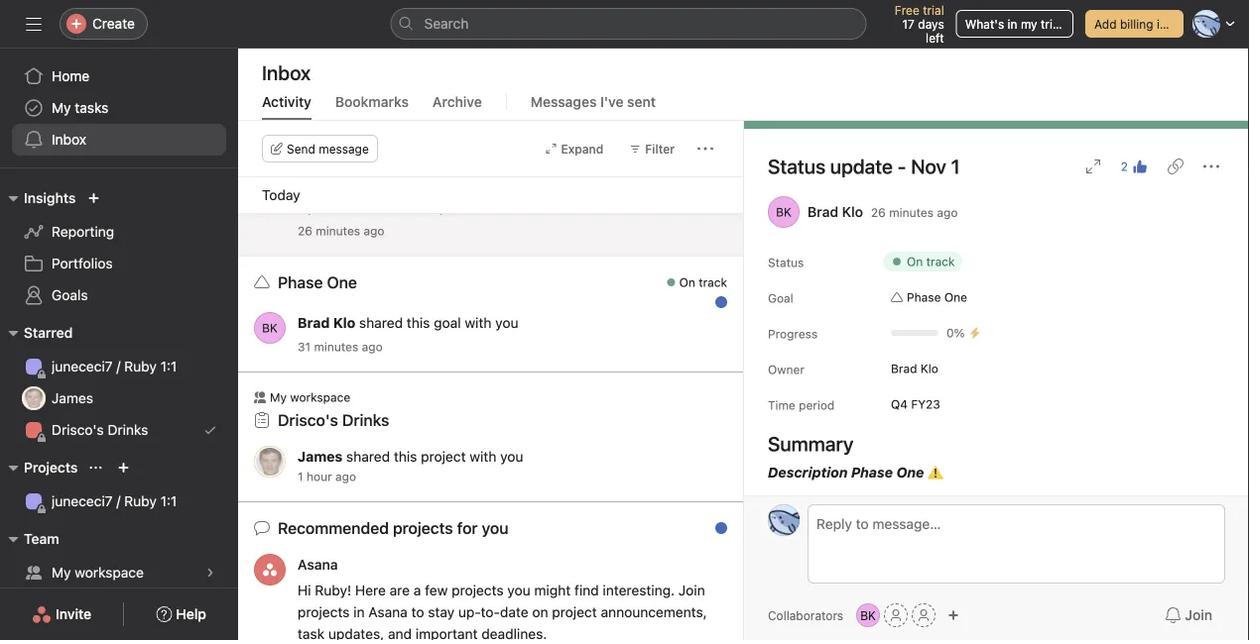 Task type: locate. For each thing, give the bounding box(es) containing it.
my tasks
[[52, 100, 109, 116]]

/ inside starred element
[[116, 359, 120, 375]]

0 vertical spatial junececi7 / ruby 1:1
[[52, 359, 177, 375]]

hi
[[298, 583, 311, 599]]

bk button left 31
[[254, 313, 286, 344]]

add billing info button
[[1085, 10, 1184, 38]]

0 vertical spatial track
[[926, 255, 955, 269]]

projects up up-
[[452, 583, 504, 599]]

1:1 inside projects element
[[160, 494, 177, 510]]

0 horizontal spatial join
[[678, 583, 705, 599]]

/ down the new project or portfolio icon
[[116, 494, 120, 510]]

26 inside next steps updates from team expected 26 minutes ago
[[298, 224, 312, 238]]

you
[[495, 315, 518, 331], [500, 449, 523, 465], [507, 583, 530, 599]]

status
[[768, 155, 826, 178], [768, 256, 804, 270]]

ago down nov
[[937, 206, 958, 220]]

0 vertical spatial phase
[[907, 291, 941, 305]]

minutes
[[889, 206, 934, 220], [316, 224, 360, 238], [314, 340, 358, 354]]

0 vertical spatial minutes
[[889, 206, 934, 220]]

brad klo link down update
[[808, 204, 863, 220]]

deadlines.
[[481, 627, 547, 641]]

my workspace up drisco's drinks on the left
[[270, 391, 350, 405]]

0 vertical spatial project
[[421, 449, 466, 465]]

workspace up drisco's drinks on the left
[[290, 391, 350, 405]]

1 vertical spatial join
[[1185, 608, 1212, 624]]

reporting
[[52, 224, 114, 240]]

insights button
[[0, 187, 76, 210]]

brad up the q4
[[891, 362, 917, 376]]

ja left james link
[[263, 455, 276, 469]]

description phase one
[[768, 465, 928, 481]]

ja inside starred element
[[27, 392, 40, 406]]

brad up 31
[[298, 315, 330, 331]]

project up for you at left
[[421, 449, 466, 465]]

2 vertical spatial brad
[[891, 362, 917, 376]]

more actions image right filter at the right of page
[[697, 141, 713, 157]]

asana up hi
[[298, 557, 338, 573]]

inbox up activity
[[262, 61, 311, 84]]

1 horizontal spatial one
[[944, 291, 967, 305]]

klo up fy23
[[921, 362, 938, 376]]

1 horizontal spatial phase
[[907, 291, 941, 305]]

portfolios link
[[12, 248, 226, 280]]

1 junececi7 / ruby 1:1 from the top
[[52, 359, 177, 375]]

workspace up invite
[[75, 565, 144, 581]]

0 horizontal spatial asana
[[298, 557, 338, 573]]

0 vertical spatial workspace
[[290, 391, 350, 405]]

one up 0%
[[944, 291, 967, 305]]

klo for 26
[[842, 204, 863, 220]]

brad down update
[[808, 204, 838, 220]]

1 ruby from the top
[[124, 359, 157, 375]]

inbox down 'my tasks' in the top left of the page
[[52, 131, 86, 148]]

james for james shared this project with you 1 hour ago
[[298, 449, 343, 465]]

0 horizontal spatial klo
[[333, 315, 355, 331]]

1 vertical spatial james
[[298, 449, 343, 465]]

0 vertical spatial junececi7 / ruby 1:1 link
[[12, 351, 226, 383]]

1 horizontal spatial bk
[[776, 205, 792, 219]]

archive notification image right 'remove from bookmarks' icon
[[705, 217, 721, 233]]

minutes right 31
[[314, 340, 358, 354]]

1 junececi7 / ruby 1:1 link from the top
[[12, 351, 226, 383]]

1 1:1 from the top
[[160, 359, 177, 375]]

1 vertical spatial junececi7 / ruby 1:1 link
[[12, 486, 226, 518]]

0 vertical spatial james
[[52, 390, 93, 407]]

bk
[[776, 205, 792, 219], [262, 321, 278, 335], [860, 609, 876, 623]]

inbox inside global element
[[52, 131, 86, 148]]

you up for you at left
[[500, 449, 523, 465]]

0 vertical spatial 1:1
[[160, 359, 177, 375]]

my workspace up invite
[[52, 565, 144, 581]]

on track up 'phase one' link
[[907, 255, 955, 269]]

0 vertical spatial this
[[407, 315, 430, 331]]

2 vertical spatial minutes
[[314, 340, 358, 354]]

find
[[574, 583, 599, 599]]

teams element
[[0, 522, 238, 593]]

3 archive notification image from the top
[[705, 526, 721, 542]]

messages
[[531, 94, 597, 110]]

phase one link
[[883, 288, 975, 308]]

on up 'phase one' link
[[907, 255, 923, 269]]

0 vertical spatial bk
[[776, 205, 792, 219]]

1 vertical spatial on track
[[679, 276, 727, 290]]

track right add to bookmarks image on the top right
[[699, 276, 727, 290]]

0 horizontal spatial inbox
[[52, 131, 86, 148]]

ra
[[776, 514, 792, 528]]

with
[[465, 315, 492, 331], [470, 449, 496, 465]]

you up date
[[507, 583, 530, 599]]

junececi7 / ruby 1:1 inside projects element
[[52, 494, 177, 510]]

this
[[407, 315, 430, 331], [394, 449, 417, 465]]

1 vertical spatial with
[[470, 449, 496, 465]]

this inside brad klo shared this goal with you 31 minutes ago
[[407, 315, 430, 331]]

26 inside brad klo 26 minutes ago
[[871, 206, 886, 220]]

junececi7 inside starred element
[[52, 359, 113, 375]]

1 horizontal spatial join
[[1185, 608, 1212, 624]]

1 vertical spatial minutes
[[316, 224, 360, 238]]

0 vertical spatial klo
[[842, 204, 863, 220]]

ruby inside projects element
[[124, 494, 157, 510]]

0 horizontal spatial track
[[699, 276, 727, 290]]

26 down updates on the left top of the page
[[298, 224, 312, 238]]

junececi7 / ruby 1:1 link inside projects element
[[12, 486, 226, 518]]

1 horizontal spatial inbox
[[262, 61, 311, 84]]

james
[[52, 390, 93, 407], [298, 449, 343, 465]]

brad klo link
[[808, 204, 863, 220], [298, 315, 355, 331]]

ago inside james shared this project with you 1 hour ago
[[335, 470, 356, 484]]

junececi7 inside projects element
[[52, 494, 113, 510]]

1 vertical spatial bk button
[[856, 604, 880, 628]]

1 vertical spatial shared
[[346, 449, 390, 465]]

status up 'goal'
[[768, 256, 804, 270]]

my left tasks at left top
[[52, 100, 71, 116]]

sent
[[627, 94, 656, 110]]

0 horizontal spatial on
[[679, 276, 695, 290]]

ago inside brad klo 26 minutes ago
[[937, 206, 958, 220]]

0 vertical spatial in
[[1008, 17, 1017, 31]]

2 junececi7 / ruby 1:1 link from the top
[[12, 486, 226, 518]]

shared left goal
[[359, 315, 403, 331]]

2 junececi7 from the top
[[52, 494, 113, 510]]

/
[[116, 359, 120, 375], [116, 494, 120, 510]]

0 vertical spatial brad klo link
[[808, 204, 863, 220]]

0 vertical spatial on track
[[907, 255, 955, 269]]

brad
[[808, 204, 838, 220], [298, 315, 330, 331], [891, 362, 917, 376]]

shared right james link
[[346, 449, 390, 465]]

0 horizontal spatial brad
[[298, 315, 330, 331]]

projects left for you at left
[[393, 519, 453, 538]]

junececi7 / ruby 1:1 link up drisco's drinks link
[[12, 351, 226, 383]]

drinks
[[108, 422, 148, 439]]

2 archive notification image from the top
[[705, 280, 721, 296]]

1 archive notification image from the top
[[705, 217, 721, 233]]

0 vertical spatial status
[[768, 155, 826, 178]]

1:1 inside starred element
[[160, 359, 177, 375]]

on down 'remove from bookmarks' icon
[[679, 276, 695, 290]]

klo down update
[[842, 204, 863, 220]]

1 vertical spatial workspace
[[75, 565, 144, 581]]

archive notification image
[[705, 217, 721, 233], [705, 280, 721, 296], [705, 526, 721, 542]]

0 vertical spatial ja
[[27, 392, 40, 406]]

0 horizontal spatial bk
[[262, 321, 278, 335]]

date
[[500, 605, 528, 621]]

1:1 up teams element at the bottom of the page
[[160, 494, 177, 510]]

recommended
[[278, 519, 389, 538]]

0 vertical spatial brad
[[808, 204, 838, 220]]

my inside global element
[[52, 100, 71, 116]]

2 junececi7 / ruby 1:1 from the top
[[52, 494, 177, 510]]

0 vertical spatial /
[[116, 359, 120, 375]]

ruby down the new project or portfolio icon
[[124, 494, 157, 510]]

project
[[421, 449, 466, 465], [552, 605, 597, 621]]

2 vertical spatial klo
[[921, 362, 938, 376]]

0 vertical spatial 26
[[871, 206, 886, 220]]

1 vertical spatial bk
[[262, 321, 278, 335]]

bookmarks link
[[335, 94, 409, 120]]

with up for you at left
[[470, 449, 496, 465]]

new project or portfolio image
[[117, 462, 129, 474]]

1 vertical spatial my
[[270, 391, 287, 405]]

trial
[[923, 3, 944, 17]]

1 vertical spatial 1:1
[[160, 494, 177, 510]]

brad for 26
[[808, 204, 838, 220]]

1 / from the top
[[116, 359, 120, 375]]

0 horizontal spatial 1
[[298, 470, 303, 484]]

junececi7 down "starred" at the left
[[52, 359, 113, 375]]

more actions image right copy link image
[[1203, 159, 1219, 175]]

1 vertical spatial more actions image
[[1203, 159, 1219, 175]]

add
[[1094, 17, 1117, 31]]

status update - nov 1
[[768, 155, 960, 178]]

james up drisco's
[[52, 390, 93, 407]]

1 vertical spatial 26
[[298, 224, 312, 238]]

1 vertical spatial brad
[[298, 315, 330, 331]]

2 vertical spatial projects
[[298, 605, 350, 621]]

/ for "junececi7 / ruby 1:1" link inside the projects element
[[116, 494, 120, 510]]

owner
[[768, 363, 805, 377]]

1 horizontal spatial ja
[[263, 455, 276, 469]]

in left my
[[1008, 17, 1017, 31]]

0 vertical spatial on
[[907, 255, 923, 269]]

0 vertical spatial archive notification image
[[705, 217, 721, 233]]

0 vertical spatial junececi7
[[52, 359, 113, 375]]

this up recommended projects for you
[[394, 449, 417, 465]]

phase up brad klo
[[907, 291, 941, 305]]

ra button
[[768, 505, 800, 537]]

1 vertical spatial inbox
[[52, 131, 86, 148]]

junececi7 / ruby 1:1
[[52, 359, 177, 375], [52, 494, 177, 510]]

ago right 31
[[362, 340, 383, 354]]

status left update
[[768, 155, 826, 178]]

project inside james shared this project with you 1 hour ago
[[421, 449, 466, 465]]

one left ⚠️ image
[[896, 465, 924, 481]]

with right goal
[[465, 315, 492, 331]]

1 junececi7 from the top
[[52, 359, 113, 375]]

1 vertical spatial junececi7
[[52, 494, 113, 510]]

0 horizontal spatial workspace
[[75, 565, 144, 581]]

1 horizontal spatial bk button
[[856, 604, 880, 628]]

my for my workspace link
[[52, 565, 71, 581]]

insights element
[[0, 181, 238, 315]]

phase one
[[278, 273, 357, 292]]

1 right nov
[[951, 155, 960, 178]]

2 / from the top
[[116, 494, 120, 510]]

junececi7 / ruby 1:1 down the new project or portfolio icon
[[52, 494, 177, 510]]

0 vertical spatial my workspace
[[270, 391, 350, 405]]

join button
[[1152, 598, 1225, 634]]

0 horizontal spatial phase
[[851, 465, 893, 481]]

1 left hour
[[298, 470, 303, 484]]

2 1:1 from the top
[[160, 494, 177, 510]]

today
[[262, 187, 300, 203]]

1 inside james shared this project with you 1 hour ago
[[298, 470, 303, 484]]

you inside james shared this project with you 1 hour ago
[[500, 449, 523, 465]]

brad inside brad klo shared this goal with you 31 minutes ago
[[298, 315, 330, 331]]

starred element
[[0, 315, 238, 450]]

copy link image
[[1168, 159, 1184, 175]]

and
[[388, 627, 412, 641]]

klo inside brad klo shared this goal with you 31 minutes ago
[[333, 315, 355, 331]]

0 horizontal spatial my workspace
[[52, 565, 144, 581]]

junececi7 / ruby 1:1 link inside starred element
[[12, 351, 226, 383]]

brad klo link up 31
[[298, 315, 355, 331]]

1:1 up drisco's drinks link
[[160, 359, 177, 375]]

my down team
[[52, 565, 71, 581]]

minutes down updates on the left top of the page
[[316, 224, 360, 238]]

ruby up 'drinks'
[[124, 359, 157, 375]]

junececi7 / ruby 1:1 up drisco's drinks link
[[52, 359, 177, 375]]

17
[[902, 17, 915, 31]]

in inside asana hi ruby! here are a few projects you might find interesting. join projects in asana to stay up-to-date on project announcements, task updates, and important deadlines.
[[353, 605, 365, 621]]

0 vertical spatial join
[[678, 583, 705, 599]]

join inside asana hi ruby! here are a few projects you might find interesting. join projects in asana to stay up-to-date on project announcements, task updates, and important deadlines.
[[678, 583, 705, 599]]

summary
[[768, 433, 854, 456]]

bk button right the collaborators
[[856, 604, 880, 628]]

more actions image
[[697, 141, 713, 157], [1203, 159, 1219, 175]]

0 vertical spatial my
[[52, 100, 71, 116]]

ruby
[[124, 359, 157, 375], [124, 494, 157, 510]]

i've
[[600, 94, 624, 110]]

join
[[678, 583, 705, 599], [1185, 608, 1212, 624]]

2 vertical spatial you
[[507, 583, 530, 599]]

2 ruby from the top
[[124, 494, 157, 510]]

starred button
[[0, 321, 73, 345]]

1 horizontal spatial asana
[[368, 605, 408, 621]]

projects down ruby!
[[298, 605, 350, 621]]

james inside james shared this project with you 1 hour ago
[[298, 449, 343, 465]]

archive notification image left ra
[[705, 526, 721, 542]]

0 vertical spatial you
[[495, 315, 518, 331]]

track
[[926, 255, 955, 269], [699, 276, 727, 290]]

phase left ⚠️ image
[[851, 465, 893, 481]]

james inside starred element
[[52, 390, 93, 407]]

q4
[[891, 398, 908, 412]]

ago right hour
[[335, 470, 356, 484]]

/ up drisco's drinks link
[[116, 359, 120, 375]]

ja
[[27, 392, 40, 406], [263, 455, 276, 469]]

on track down 'remove from bookmarks' icon
[[679, 276, 727, 290]]

0 vertical spatial with
[[465, 315, 492, 331]]

team
[[24, 531, 59, 548]]

drisco's drinks link
[[12, 415, 226, 446]]

1 vertical spatial junececi7 / ruby 1:1
[[52, 494, 177, 510]]

this left goal
[[407, 315, 430, 331]]

search button
[[390, 8, 867, 40]]

asana
[[298, 557, 338, 573], [368, 605, 408, 621]]

send
[[287, 142, 315, 156]]

archive notification image right add to bookmarks image on the top right
[[705, 280, 721, 296]]

26 down the status update - nov 1 'link' at the top right of the page
[[871, 206, 886, 220]]

0 horizontal spatial 26
[[298, 224, 312, 238]]

minutes down -
[[889, 206, 934, 220]]

1 vertical spatial you
[[500, 449, 523, 465]]

1 status from the top
[[768, 155, 826, 178]]

home link
[[12, 61, 226, 92]]

klo down the phase one
[[333, 315, 355, 331]]

search
[[424, 15, 469, 32]]

2 vertical spatial my
[[52, 565, 71, 581]]

shared
[[359, 315, 403, 331], [346, 449, 390, 465]]

add to bookmarks image
[[674, 280, 690, 296]]

2 status from the top
[[768, 256, 804, 270]]

here
[[355, 583, 386, 599]]

ago inside brad klo shared this goal with you 31 minutes ago
[[362, 340, 383, 354]]

on
[[907, 255, 923, 269], [679, 276, 695, 290]]

one
[[944, 291, 967, 305], [896, 465, 924, 481]]

/ inside projects element
[[116, 494, 120, 510]]

goal
[[768, 292, 793, 306]]

activity link
[[262, 94, 311, 120]]

1 vertical spatial archive notification image
[[705, 280, 721, 296]]

you right goal
[[495, 315, 518, 331]]

steps
[[333, 177, 371, 193]]

my inside teams element
[[52, 565, 71, 581]]

junececi7
[[52, 359, 113, 375], [52, 494, 113, 510]]

1 horizontal spatial my workspace
[[270, 391, 350, 405]]

trial?
[[1041, 17, 1068, 31]]

asana up and
[[368, 605, 408, 621]]

junececi7 down show options, current sort, top icon
[[52, 494, 113, 510]]

james up hour
[[298, 449, 343, 465]]

⚠️ image
[[928, 465, 943, 481]]

archive link
[[432, 94, 482, 120]]

junececi7 / ruby 1:1 link down the new project or portfolio icon
[[12, 486, 226, 518]]

status for status
[[768, 256, 804, 270]]

0 horizontal spatial project
[[421, 449, 466, 465]]

project down find
[[552, 605, 597, 621]]

0 horizontal spatial more actions image
[[697, 141, 713, 157]]

1 vertical spatial ja
[[263, 455, 276, 469]]

1:1
[[160, 359, 177, 375], [160, 494, 177, 510]]

0 vertical spatial ruby
[[124, 359, 157, 375]]

1 vertical spatial /
[[116, 494, 120, 510]]

0 horizontal spatial in
[[353, 605, 365, 621]]

track up phase one at the top right of the page
[[926, 255, 955, 269]]

1 vertical spatial in
[[353, 605, 365, 621]]

1 vertical spatial 1
[[298, 470, 303, 484]]

1 horizontal spatial klo
[[842, 204, 863, 220]]

what's in my trial? button
[[956, 10, 1074, 38]]

2 vertical spatial bk
[[860, 609, 876, 623]]

message
[[319, 142, 369, 156]]

ja down starred dropdown button
[[27, 392, 40, 406]]

up-
[[458, 605, 481, 621]]

my up drisco's drinks on the left
[[270, 391, 287, 405]]

2 vertical spatial archive notification image
[[705, 526, 721, 542]]

in up updates, on the left of page
[[353, 605, 365, 621]]

1
[[951, 155, 960, 178], [298, 470, 303, 484]]

progress
[[768, 327, 818, 341]]

help button
[[143, 597, 219, 633]]

ago down from
[[364, 224, 384, 238]]

1 vertical spatial klo
[[333, 315, 355, 331]]

1 vertical spatial one
[[896, 465, 924, 481]]

1 vertical spatial phase
[[851, 465, 893, 481]]



Task type: describe. For each thing, give the bounding box(es) containing it.
to-
[[481, 605, 500, 621]]

bookmarks
[[335, 94, 409, 110]]

free
[[895, 3, 919, 17]]

asana hi ruby! here are a few projects you might find interesting. join projects in asana to stay up-to-date on project announcements, task updates, and important deadlines.
[[298, 557, 711, 641]]

messages i've sent
[[531, 94, 656, 110]]

minutes inside next steps updates from team expected 26 minutes ago
[[316, 224, 360, 238]]

global element
[[0, 49, 238, 168]]

1 vertical spatial on
[[679, 276, 695, 290]]

james link
[[298, 449, 343, 465]]

phase one
[[907, 291, 967, 305]]

my for the my tasks link
[[52, 100, 71, 116]]

minutes inside brad klo 26 minutes ago
[[889, 206, 934, 220]]

0 horizontal spatial on track
[[679, 276, 727, 290]]

starred
[[24, 325, 73, 341]]

expand
[[561, 142, 604, 156]]

next steps updates from team expected 26 minutes ago
[[298, 177, 484, 238]]

0 vertical spatial 1
[[951, 155, 960, 178]]

updates,
[[328, 627, 384, 641]]

you inside asana hi ruby! here are a few projects you might find interesting. join projects in asana to stay up-to-date on project announcements, task updates, and important deadlines.
[[507, 583, 530, 599]]

info
[[1157, 17, 1178, 31]]

hide sidebar image
[[26, 16, 42, 32]]

1 horizontal spatial on track
[[907, 255, 955, 269]]

ago inside next steps updates from team expected 26 minutes ago
[[364, 224, 384, 238]]

workspace inside teams element
[[75, 565, 144, 581]]

one inside 'phase one' link
[[944, 291, 967, 305]]

drisco's drinks
[[278, 411, 389, 430]]

brad klo shared this goal with you 31 minutes ago
[[298, 315, 518, 354]]

brad klo
[[891, 362, 938, 376]]

james for james
[[52, 390, 93, 407]]

0 vertical spatial projects
[[393, 519, 453, 538]]

insights
[[24, 190, 76, 206]]

for you
[[457, 519, 508, 538]]

brad for shared
[[298, 315, 330, 331]]

with inside brad klo shared this goal with you 31 minutes ago
[[465, 315, 492, 331]]

search list box
[[390, 8, 867, 40]]

join inside button
[[1185, 608, 1212, 624]]

what's in my trial?
[[965, 17, 1068, 31]]

recommended projects for you
[[278, 519, 508, 538]]

2 horizontal spatial klo
[[921, 362, 938, 376]]

new image
[[88, 192, 100, 204]]

show options, current sort, top image
[[90, 462, 102, 474]]

/ for "junececi7 / ruby 1:1" link within starred element
[[116, 359, 120, 375]]

archive notification image for 'remove from bookmarks' icon
[[705, 217, 721, 233]]

you inside brad klo shared this goal with you 31 minutes ago
[[495, 315, 518, 331]]

collaborators
[[768, 609, 843, 623]]

1 horizontal spatial brad klo link
[[808, 204, 863, 220]]

days
[[918, 17, 944, 31]]

what's
[[965, 17, 1004, 31]]

with inside james shared this project with you 1 hour ago
[[470, 449, 496, 465]]

billing
[[1120, 17, 1153, 31]]

1:1 for "junececi7 / ruby 1:1" link inside the projects element
[[160, 494, 177, 510]]

send message
[[287, 142, 369, 156]]

interesting.
[[603, 583, 675, 599]]

0 horizontal spatial brad klo link
[[298, 315, 355, 331]]

drisco's drinks
[[52, 422, 148, 439]]

1:1 for "junececi7 / ruby 1:1" link within starred element
[[160, 359, 177, 375]]

goals link
[[12, 280, 226, 312]]

archive
[[432, 94, 482, 110]]

a
[[414, 583, 421, 599]]

might
[[534, 583, 571, 599]]

help
[[176, 607, 206, 623]]

1 horizontal spatial workspace
[[290, 391, 350, 405]]

-
[[897, 155, 906, 178]]

filter button
[[620, 135, 684, 163]]

add or remove collaborators image
[[948, 610, 960, 622]]

projects element
[[0, 450, 238, 522]]

1 horizontal spatial more actions image
[[1203, 159, 1219, 175]]

from
[[355, 199, 385, 215]]

shared inside james shared this project with you 1 hour ago
[[346, 449, 390, 465]]

1 horizontal spatial track
[[926, 255, 955, 269]]

ruby!
[[315, 583, 351, 599]]

stay
[[428, 605, 455, 621]]

my workspace inside teams element
[[52, 565, 144, 581]]

see details, my workspace image
[[204, 567, 216, 579]]

send message button
[[262, 135, 378, 163]]

important
[[416, 627, 478, 641]]

projects button
[[0, 456, 78, 480]]

inbox link
[[12, 124, 226, 156]]

2 button
[[1115, 153, 1154, 181]]

2
[[1121, 160, 1128, 174]]

2 horizontal spatial bk
[[860, 609, 876, 623]]

my tasks link
[[12, 92, 226, 124]]

time period
[[768, 399, 835, 413]]

this inside james shared this project with you 1 hour ago
[[394, 449, 417, 465]]

free trial 17 days left
[[895, 3, 944, 45]]

archive notification image for add to bookmarks image on the top right
[[705, 280, 721, 296]]

projects
[[24, 460, 78, 476]]

messages i've sent link
[[531, 94, 656, 120]]

klo for shared
[[333, 315, 355, 331]]

more actions image
[[642, 217, 658, 233]]

shared inside brad klo shared this goal with you 31 minutes ago
[[359, 315, 403, 331]]

project inside asana hi ruby! here are a few projects you might find interesting. join projects in asana to stay up-to-date on project announcements, task updates, and important deadlines.
[[552, 605, 597, 621]]

team
[[389, 199, 421, 215]]

updates
[[298, 199, 352, 215]]

ja inside button
[[263, 455, 276, 469]]

1 horizontal spatial on
[[907, 255, 923, 269]]

brad klo 26 minutes ago
[[808, 204, 958, 220]]

left
[[926, 31, 944, 45]]

are
[[390, 583, 410, 599]]

filter
[[645, 142, 675, 156]]

reporting link
[[12, 216, 226, 248]]

ja button
[[254, 446, 286, 478]]

minutes inside brad klo shared this goal with you 31 minutes ago
[[314, 340, 358, 354]]

1 vertical spatial projects
[[452, 583, 504, 599]]

update
[[830, 155, 893, 178]]

activity
[[262, 94, 311, 110]]

expand button
[[536, 135, 612, 163]]

ruby inside starred element
[[124, 359, 157, 375]]

task
[[298, 627, 325, 641]]

0 vertical spatial inbox
[[262, 61, 311, 84]]

status update - nov 1 link
[[768, 155, 960, 178]]

0 horizontal spatial one
[[896, 465, 924, 481]]

0%
[[946, 326, 965, 340]]

invite
[[56, 607, 91, 623]]

time
[[768, 399, 795, 413]]

period
[[799, 399, 835, 413]]

team button
[[0, 528, 59, 552]]

goal
[[434, 315, 461, 331]]

status for status update - nov 1
[[768, 155, 826, 178]]

2 horizontal spatial brad
[[891, 362, 917, 376]]

james shared this project with you 1 hour ago
[[298, 449, 523, 484]]

create
[[92, 15, 135, 32]]

in inside button
[[1008, 17, 1017, 31]]

remove from bookmarks image
[[674, 217, 690, 233]]

tasks
[[75, 100, 109, 116]]

full screen image
[[1085, 159, 1101, 175]]

junececi7 / ruby 1:1 inside starred element
[[52, 359, 177, 375]]

0 horizontal spatial bk button
[[254, 313, 286, 344]]

portfolios
[[52, 255, 113, 272]]

create button
[[60, 8, 148, 40]]

description
[[768, 465, 848, 481]]



Task type: vqa. For each thing, say whether or not it's contained in the screenshot.
the middle projects
yes



